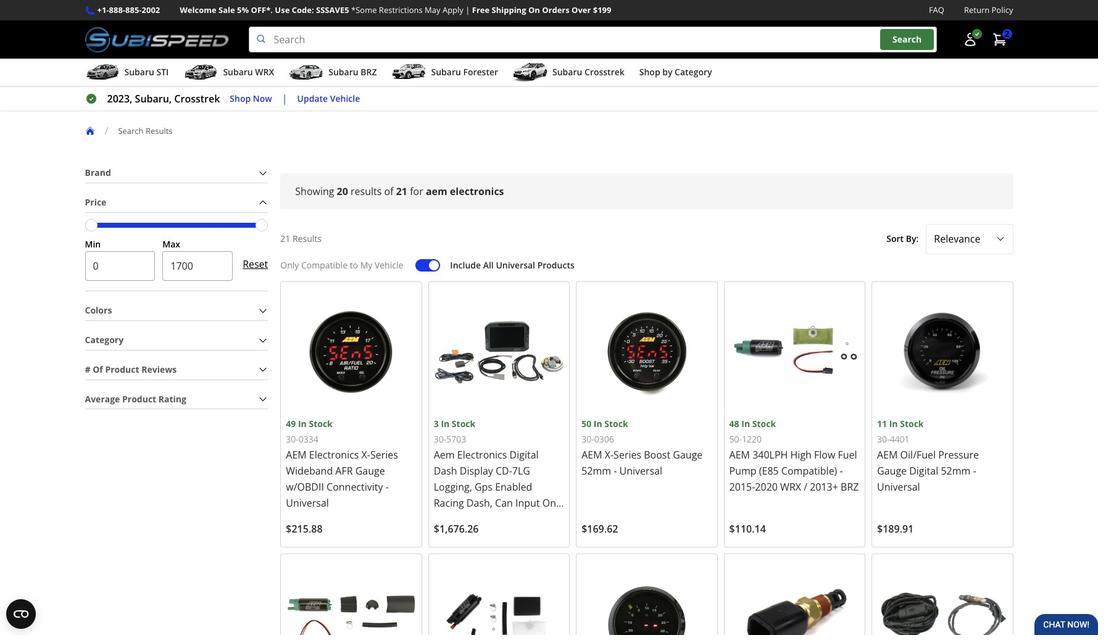 Task type: locate. For each thing, give the bounding box(es) containing it.
of inside dropdown button
[[93, 364, 103, 375]]

subispeed logo image
[[85, 27, 229, 53]]

1 horizontal spatial gauge
[[673, 448, 703, 462]]

aem down 50-
[[730, 448, 751, 462]]

2023, subaru, crosstrek
[[107, 92, 220, 106]]

only right input
[[543, 497, 564, 510]]

Max text field
[[163, 252, 233, 281]]

2 x- from the left
[[605, 448, 614, 462]]

2020
[[756, 481, 778, 494]]

- down 0306 on the right bottom of page
[[614, 464, 617, 478]]

52mm inside 50 in stock 30-0306 aem x-series boost gauge 52mm - universal
[[582, 464, 612, 478]]

1 vertical spatial wrx
[[781, 481, 802, 494]]

electronics inside 49 in stock 30-0334 aem electronics x-series wideband afr gauge w/obdii connectivity - universal
[[309, 448, 359, 462]]

0 vertical spatial crosstrek
[[585, 66, 625, 78]]

in inside 50 in stock 30-0306 aem x-series boost gauge 52mm - universal
[[594, 418, 603, 430]]

1 horizontal spatial search
[[893, 34, 922, 45]]

49
[[286, 418, 296, 430]]

1 30- from the left
[[286, 434, 299, 446]]

aem down the 0334
[[286, 448, 307, 462]]

stock inside 3 in stock 30-5703 aem electronics digital dash display cd-7lg logging, gps enabled racing dash, can input only w/ gps - universal
[[452, 418, 476, 430]]

vehicle
[[330, 93, 360, 104], [375, 259, 404, 271]]

subaru for subaru brz
[[329, 66, 359, 78]]

2 aem from the left
[[582, 448, 603, 462]]

aem for aem electronics x-series wideband afr gauge w/obdii connectivity - universal
[[286, 448, 307, 462]]

aem inside 50 in stock 30-0306 aem x-series boost gauge 52mm - universal
[[582, 448, 603, 462]]

for
[[410, 185, 424, 198]]

search inside button
[[893, 34, 922, 45]]

1 stock from the left
[[309, 418, 333, 430]]

1 horizontal spatial 21
[[396, 185, 408, 198]]

aem electronics x-series wideband afr gauge w/obdii connectivity - universal image
[[286, 287, 417, 418]]

| left "free"
[[466, 4, 470, 15]]

include all universal products
[[451, 259, 575, 271]]

/ down compatible)
[[804, 481, 808, 494]]

0 vertical spatial /
[[105, 124, 108, 138]]

4 aem from the left
[[878, 448, 898, 462]]

digital down oil/fuel
[[910, 465, 939, 478]]

fuel
[[839, 448, 858, 462]]

2 30- from the left
[[434, 434, 447, 446]]

free
[[472, 4, 490, 15]]

1 horizontal spatial series
[[614, 448, 642, 462]]

1 horizontal spatial brz
[[841, 481, 860, 494]]

series inside 49 in stock 30-0334 aem electronics x-series wideband afr gauge w/obdii connectivity - universal
[[371, 448, 398, 462]]

4 in from the left
[[742, 418, 751, 430]]

in right the 48
[[742, 418, 751, 430]]

aem inside 48 in stock 50-1220 aem 340lph high flow fuel pump (e85 compatible) - 2015-2020 wrx / 2013+ brz
[[730, 448, 751, 462]]

3 subaru from the left
[[329, 66, 359, 78]]

wrx right 2020
[[781, 481, 802, 494]]

1 vertical spatial of
[[93, 364, 103, 375]]

wrx up the now at top left
[[255, 66, 274, 78]]

in inside 3 in stock 30-5703 aem electronics digital dash display cd-7lg logging, gps enabled racing dash, can input only w/ gps - universal
[[441, 418, 450, 430]]

+1-
[[97, 4, 109, 15]]

universal inside 3 in stock 30-5703 aem electronics digital dash display cd-7lg logging, gps enabled racing dash, can input only w/ gps - universal
[[476, 513, 519, 526]]

input
[[516, 497, 540, 510]]

5 subaru from the left
[[553, 66, 583, 78]]

shop inside dropdown button
[[640, 66, 661, 78]]

1 horizontal spatial only
[[543, 497, 564, 510]]

vehicle right my at the top of the page
[[375, 259, 404, 271]]

stock up 0306 on the right bottom of page
[[605, 418, 629, 430]]

subaru for subaru forester
[[431, 66, 461, 78]]

30- inside 3 in stock 30-5703 aem electronics digital dash display cd-7lg logging, gps enabled racing dash, can input only w/ gps - universal
[[434, 434, 447, 446]]

0 horizontal spatial only
[[281, 259, 299, 271]]

average product rating button
[[85, 390, 268, 409]]

1 horizontal spatial |
[[466, 4, 470, 15]]

1 vertical spatial crosstrek
[[174, 92, 220, 106]]

0 horizontal spatial wrx
[[255, 66, 274, 78]]

0 vertical spatial vehicle
[[330, 93, 360, 104]]

results up compatible at the top left
[[293, 233, 322, 245]]

0 horizontal spatial electronics
[[309, 448, 359, 462]]

$189.91
[[878, 523, 914, 536]]

stock inside 50 in stock 30-0306 aem x-series boost gauge 52mm - universal
[[605, 418, 629, 430]]

brz
[[361, 66, 377, 78], [841, 481, 860, 494]]

1 electronics from the left
[[309, 448, 359, 462]]

gauge right boost
[[673, 448, 703, 462]]

|
[[466, 4, 470, 15], [282, 92, 288, 106]]

gauge up connectivity
[[356, 464, 385, 478]]

1 horizontal spatial electronics
[[458, 448, 507, 462]]

results for search results
[[146, 125, 173, 136]]

30- for aem oil/fuel pressure gauge digital 52mm  - universal
[[878, 434, 890, 446]]

crosstrek down search input field
[[585, 66, 625, 78]]

30- down 50
[[582, 434, 595, 446]]

average product rating
[[85, 393, 187, 405]]

showing
[[295, 185, 334, 198]]

1 horizontal spatial results
[[293, 233, 322, 245]]

aem inside 11 in stock 30-4401 aem oil/fuel pressure gauge digital 52mm  - universal
[[878, 448, 898, 462]]

/
[[105, 124, 108, 138], [804, 481, 808, 494]]

oil/fuel
[[901, 448, 937, 462]]

1 in from the left
[[298, 418, 307, 430]]

30- down 3
[[434, 434, 447, 446]]

a subaru brz thumbnail image image
[[289, 63, 324, 82]]

3 aem from the left
[[730, 448, 751, 462]]

restrictions
[[379, 4, 423, 15]]

1 vertical spatial only
[[543, 497, 564, 510]]

0 horizontal spatial digital
[[510, 448, 539, 462]]

crosstrek down a subaru wrx thumbnail image
[[174, 92, 220, 106]]

category button
[[85, 331, 268, 350]]

a subaru crosstrek thumbnail image image
[[513, 63, 548, 82]]

gauge down oil/fuel
[[878, 465, 907, 478]]

| right the now at top left
[[282, 92, 288, 106]]

0 vertical spatial digital
[[510, 448, 539, 462]]

sale
[[219, 4, 235, 15]]

price
[[85, 196, 106, 208]]

cd-
[[496, 464, 513, 478]]

52mm inside 11 in stock 30-4401 aem oil/fuel pressure gauge digital 52mm  - universal
[[942, 465, 971, 478]]

gps up dash, on the bottom left
[[475, 481, 493, 494]]

shop left by
[[640, 66, 661, 78]]

5 stock from the left
[[901, 418, 924, 430]]

0 horizontal spatial search
[[118, 125, 144, 136]]

4 subaru from the left
[[431, 66, 461, 78]]

stock up '4401'
[[901, 418, 924, 430]]

50
[[582, 418, 592, 430]]

brz left a subaru forester thumbnail image
[[361, 66, 377, 78]]

1 vertical spatial shop
[[230, 93, 251, 104]]

only inside 3 in stock 30-5703 aem electronics digital dash display cd-7lg logging, gps enabled racing dash, can input only w/ gps - universal
[[543, 497, 564, 510]]

30- down the 49
[[286, 434, 299, 446]]

0 horizontal spatial gauge
[[356, 464, 385, 478]]

1 horizontal spatial wrx
[[781, 481, 802, 494]]

vehicle down subaru brz
[[330, 93, 360, 104]]

subaru right a subaru crosstrek thumbnail image
[[553, 66, 583, 78]]

Min text field
[[85, 252, 155, 281]]

1 vertical spatial results
[[293, 233, 322, 245]]

4 stock from the left
[[753, 418, 777, 430]]

in inside 49 in stock 30-0334 aem electronics x-series wideband afr gauge w/obdii connectivity - universal
[[298, 418, 307, 430]]

welcome
[[180, 4, 217, 15]]

digital
[[510, 448, 539, 462], [910, 465, 939, 478]]

0 vertical spatial product
[[105, 364, 139, 375]]

a subaru forester thumbnail image image
[[392, 63, 427, 82]]

of right results
[[385, 185, 394, 198]]

stock for pressure
[[901, 418, 924, 430]]

product down # of product reviews
[[122, 393, 156, 405]]

3 stock from the left
[[605, 418, 629, 430]]

0 vertical spatial only
[[281, 259, 299, 271]]

shop now
[[230, 93, 272, 104]]

30- inside 11 in stock 30-4401 aem oil/fuel pressure gauge digital 52mm  - universal
[[878, 434, 890, 446]]

digital up the "7lg"
[[510, 448, 539, 462]]

brz right the 2013+
[[841, 481, 860, 494]]

1 horizontal spatial crosstrek
[[585, 66, 625, 78]]

subaru left forester
[[431, 66, 461, 78]]

reset button
[[243, 250, 268, 280]]

stock inside 48 in stock 50-1220 aem 340lph high flow fuel pump (e85 compatible) - 2015-2020 wrx / 2013+ brz
[[753, 418, 777, 430]]

on
[[529, 4, 540, 15]]

30- inside 49 in stock 30-0334 aem electronics x-series wideband afr gauge w/obdii connectivity - universal
[[286, 434, 299, 446]]

search results
[[118, 125, 173, 136]]

apply
[[443, 4, 464, 15]]

electronics
[[450, 185, 504, 198]]

1 horizontal spatial vehicle
[[375, 259, 404, 271]]

stock inside 11 in stock 30-4401 aem oil/fuel pressure gauge digital 52mm  - universal
[[901, 418, 924, 430]]

5%
[[237, 4, 249, 15]]

0 horizontal spatial vehicle
[[330, 93, 360, 104]]

rating
[[159, 393, 187, 405]]

0 vertical spatial search
[[893, 34, 922, 45]]

aem 340lph high flow fuel pump (e85 compatible) - 2015-2020 wrx / 2013+ brz image
[[730, 287, 861, 418]]

48
[[730, 418, 740, 430]]

in right 3
[[441, 418, 450, 430]]

1 horizontal spatial digital
[[910, 465, 939, 478]]

of
[[385, 185, 394, 198], [93, 364, 103, 375]]

electronics for wideband
[[309, 448, 359, 462]]

product up average product rating
[[105, 364, 139, 375]]

1 vertical spatial brz
[[841, 481, 860, 494]]

52mm down 0306 on the right bottom of page
[[582, 464, 612, 478]]

in inside 48 in stock 50-1220 aem 340lph high flow fuel pump (e85 compatible) - 2015-2020 wrx / 2013+ brz
[[742, 418, 751, 430]]

1 horizontal spatial gps
[[475, 481, 493, 494]]

Select... button
[[927, 224, 1014, 254]]

0 horizontal spatial shop
[[230, 93, 251, 104]]

30- inside 50 in stock 30-0306 aem x-series boost gauge 52mm - universal
[[582, 434, 595, 446]]

universal
[[496, 259, 536, 271], [620, 464, 663, 478], [878, 481, 921, 494], [286, 497, 329, 510], [476, 513, 519, 526]]

shop left the now at top left
[[230, 93, 251, 104]]

max
[[163, 238, 180, 250]]

series down 0306 on the right bottom of page
[[614, 448, 642, 462]]

maximum slider
[[256, 219, 268, 231]]

3 in from the left
[[594, 418, 603, 430]]

aem for aem 340lph high flow fuel pump (e85 compatible) - 2015-2020 wrx / 2013+ brz
[[730, 448, 751, 462]]

universal down can
[[476, 513, 519, 526]]

gps right w/
[[449, 513, 467, 526]]

1 subaru from the left
[[124, 66, 154, 78]]

of right #
[[93, 364, 103, 375]]

0 vertical spatial brz
[[361, 66, 377, 78]]

0 vertical spatial results
[[146, 125, 173, 136]]

stock up the 0334
[[309, 418, 333, 430]]

$110.14
[[730, 523, 767, 536]]

results down 2023, subaru, crosstrek
[[146, 125, 173, 136]]

aem inside 49 in stock 30-0334 aem electronics x-series wideband afr gauge w/obdii connectivity - universal
[[286, 448, 307, 462]]

1 horizontal spatial 52mm
[[942, 465, 971, 478]]

subaru sti button
[[85, 61, 169, 86]]

subaru for subaru sti
[[124, 66, 154, 78]]

0 horizontal spatial series
[[371, 448, 398, 462]]

universal down boost
[[620, 464, 663, 478]]

x- inside 49 in stock 30-0334 aem electronics x-series wideband afr gauge w/obdii connectivity - universal
[[362, 448, 371, 462]]

aem down '4401'
[[878, 448, 898, 462]]

- down pressure
[[974, 465, 977, 478]]

2 in from the left
[[441, 418, 450, 430]]

52mm for oil/fuel
[[942, 465, 971, 478]]

# of product reviews
[[85, 364, 177, 375]]

5 in from the left
[[890, 418, 899, 430]]

stock up 1220
[[753, 418, 777, 430]]

0 vertical spatial gps
[[475, 481, 493, 494]]

x- down 0306 on the right bottom of page
[[605, 448, 614, 462]]

stock for high
[[753, 418, 777, 430]]

button image
[[963, 32, 978, 47]]

in inside 11 in stock 30-4401 aem oil/fuel pressure gauge digital 52mm  - universal
[[890, 418, 899, 430]]

gauge inside 50 in stock 30-0306 aem x-series boost gauge 52mm - universal
[[673, 448, 703, 462]]

faq link
[[930, 4, 945, 17]]

$215.88
[[286, 523, 323, 536]]

0 vertical spatial wrx
[[255, 66, 274, 78]]

- down the fuel
[[840, 464, 844, 478]]

30- down the 11
[[878, 434, 890, 446]]

series up connectivity
[[371, 448, 398, 462]]

- inside 3 in stock 30-5703 aem electronics digital dash display cd-7lg logging, gps enabled racing dash, can input only w/ gps - universal
[[470, 513, 473, 526]]

2 52mm from the left
[[942, 465, 971, 478]]

- right connectivity
[[386, 481, 389, 494]]

in right 50
[[594, 418, 603, 430]]

52mm down pressure
[[942, 465, 971, 478]]

- down dash, on the bottom left
[[470, 513, 473, 526]]

sort
[[887, 233, 904, 245]]

electronics inside 3 in stock 30-5703 aem electronics digital dash display cd-7lg logging, gps enabled racing dash, can input only w/ gps - universal
[[458, 448, 507, 462]]

2015-
[[730, 481, 756, 494]]

0 vertical spatial of
[[385, 185, 394, 198]]

electronics up the afr
[[309, 448, 359, 462]]

2 horizontal spatial gauge
[[878, 465, 907, 478]]

a subaru wrx thumbnail image image
[[184, 63, 218, 82]]

shop for shop by category
[[640, 66, 661, 78]]

stock for digital
[[452, 418, 476, 430]]

885-
[[125, 4, 142, 15]]

2013+
[[811, 481, 839, 494]]

-
[[614, 464, 617, 478], [840, 464, 844, 478], [974, 465, 977, 478], [386, 481, 389, 494], [470, 513, 473, 526]]

off*.
[[251, 4, 273, 15]]

3 30- from the left
[[582, 434, 595, 446]]

in right the 49
[[298, 418, 307, 430]]

aem digital boost gauge -30 to 35psi 52mm  - universal image
[[582, 560, 713, 636]]

over
[[572, 4, 591, 15]]

0 horizontal spatial 52mm
[[582, 464, 612, 478]]

vehicle inside update vehicle button
[[330, 93, 360, 104]]

subaru crosstrek
[[553, 66, 625, 78]]

1 horizontal spatial x-
[[605, 448, 614, 462]]

search for search
[[893, 34, 922, 45]]

0 horizontal spatial |
[[282, 92, 288, 106]]

1 vertical spatial /
[[804, 481, 808, 494]]

subaru up update vehicle
[[329, 66, 359, 78]]

return
[[965, 4, 990, 15]]

x- up connectivity
[[362, 448, 371, 462]]

0 horizontal spatial of
[[93, 364, 103, 375]]

only down the "21 results"
[[281, 259, 299, 271]]

0334
[[299, 434, 319, 446]]

subaru up shop now
[[223, 66, 253, 78]]

1 x- from the left
[[362, 448, 371, 462]]

1 52mm from the left
[[582, 464, 612, 478]]

aem x-series boost gauge 52mm - universal image
[[582, 287, 713, 418]]

crosstrek
[[585, 66, 625, 78], [174, 92, 220, 106]]

subaru inside dropdown button
[[124, 66, 154, 78]]

0 horizontal spatial results
[[146, 125, 173, 136]]

electronics for display
[[458, 448, 507, 462]]

subaru wrx button
[[184, 61, 274, 86]]

universal down w/obdii at the bottom of the page
[[286, 497, 329, 510]]

aem 50-1000 intank fuel pump 320lph  - universal image
[[434, 560, 565, 636]]

0 vertical spatial shop
[[640, 66, 661, 78]]

1220
[[743, 434, 762, 446]]

use
[[275, 4, 290, 15]]

1 horizontal spatial of
[[385, 185, 394, 198]]

stock inside 49 in stock 30-0334 aem electronics x-series wideband afr gauge w/obdii connectivity - universal
[[309, 418, 333, 430]]

aem down 0306 on the right bottom of page
[[582, 448, 603, 462]]

0 horizontal spatial crosstrek
[[174, 92, 220, 106]]

2 stock from the left
[[452, 418, 476, 430]]

- inside 11 in stock 30-4401 aem oil/fuel pressure gauge digital 52mm  - universal
[[974, 465, 977, 478]]

1 horizontal spatial /
[[804, 481, 808, 494]]

0 horizontal spatial brz
[[361, 66, 377, 78]]

1 aem from the left
[[286, 448, 307, 462]]

1 horizontal spatial shop
[[640, 66, 661, 78]]

subaru for subaru crosstrek
[[553, 66, 583, 78]]

#
[[85, 364, 91, 375]]

in right the 11
[[890, 418, 899, 430]]

in for aem oil/fuel pressure gauge digital 52mm  - universal
[[890, 418, 899, 430]]

1 series from the left
[[371, 448, 398, 462]]

0 vertical spatial 21
[[396, 185, 408, 198]]

subaru left sti
[[124, 66, 154, 78]]

series inside 50 in stock 30-0306 aem x-series boost gauge 52mm - universal
[[614, 448, 642, 462]]

electronics
[[309, 448, 359, 462], [458, 448, 507, 462]]

2 subaru from the left
[[223, 66, 253, 78]]

1 vertical spatial gps
[[449, 513, 467, 526]]

4 30- from the left
[[878, 434, 890, 446]]

electronics up the display on the bottom left of the page
[[458, 448, 507, 462]]

flow
[[815, 448, 836, 462]]

universal down oil/fuel
[[878, 481, 921, 494]]

1 vertical spatial 21
[[281, 233, 291, 245]]

2 series from the left
[[614, 448, 642, 462]]

1 vertical spatial search
[[118, 125, 144, 136]]

racing
[[434, 497, 464, 510]]

my
[[361, 259, 373, 271]]

products
[[538, 259, 575, 271]]

52mm for x-
[[582, 464, 612, 478]]

0 horizontal spatial 21
[[281, 233, 291, 245]]

1 vertical spatial digital
[[910, 465, 939, 478]]

0 horizontal spatial x-
[[362, 448, 371, 462]]

in for aem electronics x-series wideband afr gauge w/obdii connectivity - universal
[[298, 418, 307, 430]]

/ inside 48 in stock 50-1220 aem 340lph high flow fuel pump (e85 compatible) - 2015-2020 wrx / 2013+ brz
[[804, 481, 808, 494]]

2 electronics from the left
[[458, 448, 507, 462]]

/ right home icon
[[105, 124, 108, 138]]

policy
[[992, 4, 1014, 15]]

shop for shop now
[[230, 93, 251, 104]]

stock up 5703
[[452, 418, 476, 430]]



Task type: describe. For each thing, give the bounding box(es) containing it.
subaru brz
[[329, 66, 377, 78]]

0 vertical spatial |
[[466, 4, 470, 15]]

0 horizontal spatial /
[[105, 124, 108, 138]]

subaru for subaru wrx
[[223, 66, 253, 78]]

return policy link
[[965, 4, 1014, 17]]

compatible
[[301, 259, 348, 271]]

results for 21 results
[[293, 233, 322, 245]]

in for aem electronics digital dash display cd-7lg logging, gps enabled racing dash, can input only w/ gps - universal
[[441, 418, 450, 430]]

21 results
[[281, 233, 322, 245]]

30- for aem electronics x-series wideband afr gauge w/obdii connectivity - universal
[[286, 434, 299, 446]]

universal inside 50 in stock 30-0306 aem x-series boost gauge 52mm - universal
[[620, 464, 663, 478]]

shipping
[[492, 4, 527, 15]]

1 vertical spatial |
[[282, 92, 288, 106]]

11 in stock 30-4401 aem oil/fuel pressure gauge digital 52mm  - universal
[[878, 418, 980, 494]]

price button
[[85, 193, 268, 212]]

all
[[483, 259, 494, 271]]

wrx inside dropdown button
[[255, 66, 274, 78]]

3
[[434, 418, 439, 430]]

0 horizontal spatial gps
[[449, 513, 467, 526]]

0306
[[595, 434, 614, 446]]

colors
[[85, 305, 112, 317]]

category
[[675, 66, 713, 78]]

*some restrictions may apply | free shipping on orders over $199
[[352, 4, 612, 15]]

gauge inside 11 in stock 30-4401 aem oil/fuel pressure gauge digital 52mm  - universal
[[878, 465, 907, 478]]

enabled
[[495, 481, 533, 494]]

shop by category button
[[640, 61, 713, 86]]

aem for aem x-series boost gauge 52mm - universal
[[582, 448, 603, 462]]

pump
[[730, 464, 757, 478]]

display
[[460, 464, 493, 478]]

stock for series
[[605, 418, 629, 430]]

universal right all
[[496, 259, 536, 271]]

1 vertical spatial product
[[122, 393, 156, 405]]

sssave5
[[316, 4, 349, 15]]

reviews
[[142, 364, 177, 375]]

wideband
[[286, 464, 333, 478]]

aem
[[426, 185, 448, 198]]

can
[[495, 497, 513, 510]]

50 in stock 30-0306 aem x-series boost gauge 52mm - universal
[[582, 418, 703, 478]]

3 in stock 30-5703 aem electronics digital dash display cd-7lg logging, gps enabled racing dash, can input only w/ gps - universal
[[434, 418, 564, 526]]

*some
[[352, 4, 377, 15]]

digital inside 3 in stock 30-5703 aem electronics digital dash display cd-7lg logging, gps enabled racing dash, can input only w/ gps - universal
[[510, 448, 539, 462]]

4401
[[890, 434, 910, 446]]

gauge inside 49 in stock 30-0334 aem electronics x-series wideband afr gauge w/obdii connectivity - universal
[[356, 464, 385, 478]]

crosstrek inside dropdown button
[[585, 66, 625, 78]]

home image
[[85, 126, 95, 136]]

reset
[[243, 258, 268, 271]]

update
[[297, 93, 328, 104]]

code:
[[292, 4, 314, 15]]

w/
[[434, 513, 447, 526]]

stock for x-
[[309, 418, 333, 430]]

50-
[[730, 434, 743, 446]]

in for aem x-series boost gauge 52mm - universal
[[594, 418, 603, 430]]

a subaru sti thumbnail image image
[[85, 63, 120, 82]]

888-
[[109, 4, 125, 15]]

aem for aem oil/fuel pressure gauge digital 52mm  - universal
[[878, 448, 898, 462]]

high
[[791, 448, 812, 462]]

aem 1/8" npt air intake temperature sensor kit - universal image
[[730, 560, 861, 636]]

universal inside 49 in stock 30-0334 aem electronics x-series wideband afr gauge w/obdii connectivity - universal
[[286, 497, 329, 510]]

30- for aem x-series boost gauge 52mm - universal
[[582, 434, 595, 446]]

orders
[[542, 4, 570, 15]]

(e85
[[760, 464, 779, 478]]

shop by category
[[640, 66, 713, 78]]

49 in stock 30-0334 aem electronics x-series wideband afr gauge w/obdii connectivity - universal
[[286, 418, 398, 510]]

subaru,
[[135, 92, 172, 106]]

aem uego x-series in-line wideband controller  - universal image
[[878, 560, 1008, 636]]

by
[[663, 66, 673, 78]]

brand button
[[85, 164, 268, 183]]

minimum slider
[[85, 219, 97, 231]]

search results link
[[118, 125, 183, 136]]

11
[[878, 418, 888, 430]]

to
[[350, 259, 358, 271]]

# of product reviews button
[[85, 361, 268, 380]]

aem oil/fuel pressure gauge digital 52mm  - universal image
[[878, 287, 1008, 418]]

aem electronics digital dash display cd-7lg logging, gps enabled racing dash, can input only w/ gps - universal image
[[434, 287, 565, 418]]

search for search results
[[118, 125, 144, 136]]

shop now link
[[230, 92, 272, 106]]

search button
[[881, 29, 935, 50]]

faq
[[930, 4, 945, 15]]

dash,
[[467, 497, 493, 510]]

- inside 50 in stock 30-0306 aem x-series boost gauge 52mm - universal
[[614, 464, 617, 478]]

connectivity
[[327, 481, 383, 494]]

subaru crosstrek button
[[513, 61, 625, 86]]

digital inside 11 in stock 30-4401 aem oil/fuel pressure gauge digital 52mm  - universal
[[910, 465, 939, 478]]

wrx inside 48 in stock 50-1220 aem 340lph high flow fuel pump (e85 compatible) - 2015-2020 wrx / 2013+ brz
[[781, 481, 802, 494]]

subaru brz button
[[289, 61, 377, 86]]

aem 50-1200 e85 fuel pump 320lph  - universal image
[[286, 560, 417, 636]]

universal inside 11 in stock 30-4401 aem oil/fuel pressure gauge digital 52mm  - universal
[[878, 481, 921, 494]]

- inside 49 in stock 30-0334 aem electronics x-series wideband afr gauge w/obdii connectivity - universal
[[386, 481, 389, 494]]

search input field
[[249, 27, 937, 53]]

2002
[[142, 4, 160, 15]]

sort by:
[[887, 233, 919, 245]]

brand
[[85, 167, 111, 179]]

compatible)
[[782, 464, 838, 478]]

2
[[1005, 28, 1010, 40]]

open widget image
[[6, 600, 36, 629]]

- inside 48 in stock 50-1220 aem 340lph high flow fuel pump (e85 compatible) - 2015-2020 wrx / 2013+ brz
[[840, 464, 844, 478]]

x- inside 50 in stock 30-0306 aem x-series boost gauge 52mm - universal
[[605, 448, 614, 462]]

+1-888-885-2002
[[97, 4, 160, 15]]

$199
[[593, 4, 612, 15]]

1 vertical spatial vehicle
[[375, 259, 404, 271]]

$169.62
[[582, 523, 619, 536]]

category
[[85, 334, 124, 346]]

sti
[[157, 66, 169, 78]]

brz inside dropdown button
[[361, 66, 377, 78]]

by:
[[907, 233, 919, 245]]

20
[[337, 185, 348, 198]]

showing 20 results of 21 for aem electronics
[[295, 185, 504, 198]]

boost
[[644, 448, 671, 462]]

340lph
[[753, 448, 788, 462]]

7lg
[[513, 464, 531, 478]]

30- for aem electronics digital dash display cd-7lg logging, gps enabled racing dash, can input only w/ gps - universal
[[434, 434, 447, 446]]

select... image
[[996, 234, 1006, 244]]

results
[[351, 185, 382, 198]]

dash
[[434, 464, 458, 478]]

+1-888-885-2002 link
[[97, 4, 160, 17]]

brz inside 48 in stock 50-1220 aem 340lph high flow fuel pump (e85 compatible) - 2015-2020 wrx / 2013+ brz
[[841, 481, 860, 494]]

forester
[[464, 66, 499, 78]]

in for aem 340lph high flow fuel pump (e85 compatible) - 2015-2020 wrx / 2013+ brz
[[742, 418, 751, 430]]

update vehicle button
[[297, 92, 360, 106]]



Task type: vqa. For each thing, say whether or not it's contained in the screenshot.
Brake System link
no



